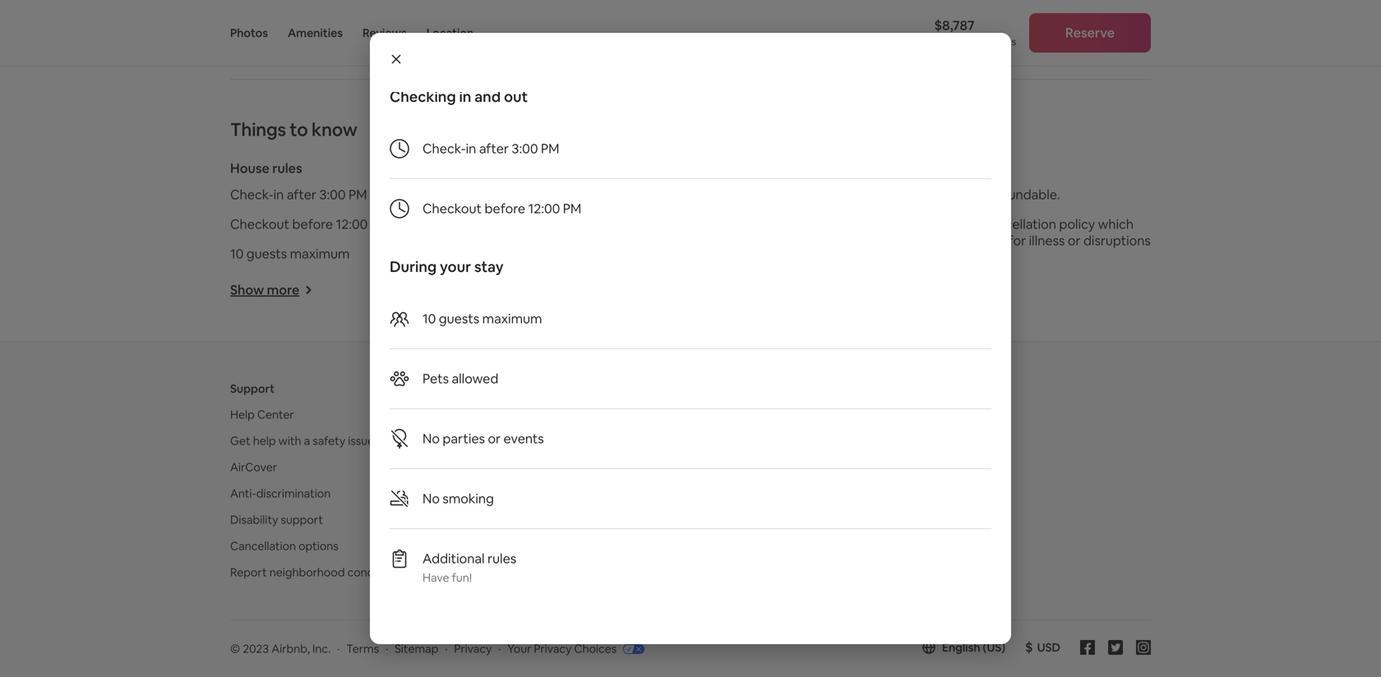 Task type: describe. For each thing, give the bounding box(es) containing it.
your inside to protect your payment, never transfer money or communicate outside of the airbnb website or app.
[[313, 0, 333, 13]]

support
[[230, 381, 275, 396]]

2023
[[243, 642, 269, 656]]

1 vertical spatial in
[[466, 140, 476, 157]]

choices
[[574, 642, 617, 656]]

hosting resources link
[[539, 460, 635, 475]]

illness
[[1029, 232, 1065, 249]]

0 horizontal spatial check-in after 3:00 pm
[[230, 186, 367, 203]]

which
[[1098, 216, 1134, 233]]

during your stay
[[390, 257, 504, 277]]

check-in after 3:00 pm inside house rules dialog
[[423, 140, 559, 157]]

(us)
[[983, 640, 1006, 655]]

help center
[[230, 407, 294, 422]]

during
[[390, 257, 437, 277]]

total
[[934, 35, 957, 48]]

location
[[427, 25, 474, 40]]

maximum inside house rules dialog
[[482, 310, 542, 327]]

stay
[[474, 257, 504, 277]]

pets allowed
[[423, 370, 499, 387]]

terms
[[346, 642, 379, 656]]

your privacy choices link
[[508, 642, 645, 658]]

with
[[278, 434, 301, 448]]

airbnb your home link
[[539, 407, 634, 422]]

your for airbnb your home
[[578, 407, 601, 422]]

0 horizontal spatial 12:00
[[336, 216, 368, 233]]

concern
[[347, 565, 391, 580]]

© 2023 airbnb, inc.
[[230, 642, 331, 656]]

host's
[[922, 216, 960, 233]]

a
[[304, 434, 310, 448]]

or inside the review the host's full cancellation policy which applies even if you cancel for illness or disruptions caused by covid-19.
[[1068, 232, 1081, 249]]

and
[[475, 87, 501, 106]]

sitemap link
[[395, 642, 439, 656]]

anti-
[[230, 486, 256, 501]]

pets
[[423, 370, 449, 387]]

checking in and out
[[390, 87, 528, 106]]

hosting resources
[[539, 460, 635, 475]]

hosting
[[539, 460, 581, 475]]

additional rules have fun!
[[423, 550, 516, 585]]

photos
[[230, 25, 268, 40]]

1 vertical spatial after
[[287, 186, 316, 203]]

0 horizontal spatial checkout before 12:00 pm
[[230, 216, 389, 233]]

checkout before 12:00 pm inside house rules dialog
[[423, 200, 581, 217]]

app.
[[313, 26, 333, 39]]

to
[[290, 118, 308, 141]]

issue
[[348, 434, 374, 448]]

$8,787 total before taxes
[[934, 17, 1016, 48]]

show more
[[230, 282, 300, 298]]

additional
[[423, 550, 485, 567]]

0 horizontal spatial 3:00
[[319, 186, 346, 203]]

after inside house rules dialog
[[479, 140, 509, 157]]

guests inside house rules dialog
[[439, 310, 479, 327]]

even
[[899, 232, 928, 249]]

airbnb,
[[272, 642, 310, 656]]

website
[[263, 26, 299, 39]]

for inside the review the host's full cancellation policy which applies even if you cancel for illness or disruptions caused by covid-19.
[[1009, 232, 1026, 249]]

10 guests maximum inside house rules dialog
[[423, 310, 542, 327]]

airbnb your home
[[539, 407, 634, 422]]

events
[[504, 430, 544, 447]]

by
[[899, 249, 914, 265]]

$ usd
[[1025, 639, 1061, 656]]

disability support
[[230, 513, 323, 527]]

1 vertical spatial airbnb
[[539, 407, 575, 422]]

money
[[263, 13, 294, 26]]

safety
[[313, 434, 345, 448]]

to
[[263, 0, 274, 13]]

reservation
[[880, 186, 949, 203]]

out
[[504, 87, 528, 106]]

the inside the review the host's full cancellation policy which applies even if you cancel for illness or disruptions caused by covid-19.
[[899, 216, 919, 233]]

report
[[230, 565, 267, 580]]

inc.
[[312, 642, 331, 656]]

cancellation
[[230, 539, 296, 554]]

caused
[[853, 249, 896, 265]]

cancellation
[[984, 216, 1056, 233]]

0 horizontal spatial maximum
[[290, 245, 350, 262]]

help center link
[[230, 407, 294, 422]]

things to know
[[230, 118, 357, 141]]

0 horizontal spatial 10 guests maximum
[[230, 245, 350, 262]]

your for during your stay
[[440, 257, 471, 277]]

cancel
[[966, 232, 1006, 249]]

newsroom link
[[848, 407, 906, 422]]

newsroom
[[848, 407, 906, 422]]

payment,
[[335, 0, 378, 13]]

report neighborhood concern link
[[230, 565, 391, 580]]

covid-
[[917, 249, 963, 265]]

things
[[230, 118, 286, 141]]

disability
[[230, 513, 278, 527]]

house
[[230, 160, 270, 177]]

cancellation options
[[230, 539, 339, 554]]

careers
[[848, 460, 890, 475]]

rules for house rules
[[272, 160, 302, 177]]

parties
[[443, 430, 485, 447]]

before inside $8,787 total before taxes
[[959, 35, 990, 48]]

smoking
[[443, 490, 494, 507]]

$8,787
[[934, 17, 975, 34]]

english (us)
[[942, 640, 1006, 655]]

1 privacy from the left
[[454, 642, 492, 656]]

to protect your payment, never transfer money or communicate outside of the airbnb website or app.
[[263, 0, 469, 39]]



Task type: locate. For each thing, give the bounding box(es) containing it.
after down and
[[479, 140, 509, 157]]

before inside house rules dialog
[[485, 200, 525, 217]]

in left and
[[459, 87, 471, 106]]

before
[[959, 35, 990, 48], [485, 200, 525, 217], [292, 216, 333, 233]]

rules right additional
[[488, 550, 516, 567]]

2 horizontal spatial before
[[959, 35, 990, 48]]

check- inside house rules dialog
[[423, 140, 466, 157]]

1 horizontal spatial aircover
[[539, 434, 586, 448]]

0 horizontal spatial before
[[292, 216, 333, 233]]

0 horizontal spatial after
[[287, 186, 316, 203]]

1 horizontal spatial 12:00
[[528, 200, 560, 217]]

your
[[508, 642, 531, 656]]

airbnb inside to protect your payment, never transfer money or communicate outside of the airbnb website or app.
[[438, 13, 469, 26]]

or left app.
[[301, 26, 311, 39]]

0 vertical spatial in
[[459, 87, 471, 106]]

communicate
[[308, 13, 371, 26]]

2 horizontal spatial your
[[578, 407, 601, 422]]

non-
[[963, 186, 991, 203]]

house rules dialog
[[370, 0, 1011, 645]]

0 horizontal spatial your
[[313, 0, 333, 13]]

or
[[296, 13, 306, 26], [301, 26, 311, 39], [1068, 232, 1081, 249], [488, 430, 501, 447]]

1 vertical spatial 3:00
[[319, 186, 346, 203]]

guests up the show more in the top left of the page
[[246, 245, 287, 262]]

pm
[[541, 140, 559, 157], [349, 186, 367, 203], [563, 200, 581, 217], [371, 216, 389, 233]]

show more button
[[230, 282, 313, 298]]

if
[[931, 232, 939, 249]]

refundable.
[[991, 186, 1060, 203]]

know
[[312, 118, 357, 141]]

10 down during
[[423, 310, 436, 327]]

no smoking
[[423, 490, 494, 507]]

check-in after 3:00 pm down house rules
[[230, 186, 367, 203]]

1 horizontal spatial 10 guests maximum
[[423, 310, 542, 327]]

airbnb
[[438, 13, 469, 26], [539, 407, 575, 422]]

usd
[[1037, 640, 1061, 655]]

before up more
[[292, 216, 333, 233]]

for left hosts
[[589, 434, 604, 448]]

0 vertical spatial no
[[423, 430, 440, 447]]

1 horizontal spatial maximum
[[482, 310, 542, 327]]

no left smoking
[[423, 490, 440, 507]]

0 vertical spatial 3:00
[[512, 140, 538, 157]]

the down transfer
[[421, 13, 436, 26]]

check-in after 3:00 pm
[[423, 140, 559, 157], [230, 186, 367, 203]]

your up communicate
[[313, 0, 333, 13]]

rules inside additional rules have fun!
[[488, 550, 516, 567]]

transfer
[[408, 0, 444, 13]]

no
[[423, 430, 440, 447], [423, 490, 440, 507]]

10 up show
[[230, 245, 244, 262]]

1 horizontal spatial rules
[[488, 550, 516, 567]]

get help with a safety issue
[[230, 434, 374, 448]]

1 horizontal spatial your
[[440, 257, 471, 277]]

0 horizontal spatial guests
[[246, 245, 287, 262]]

navigate to instagram image
[[1136, 640, 1151, 655]]

get help with a safety issue link
[[230, 434, 374, 448]]

aircover for aircover link
[[230, 460, 277, 475]]

the inside to protect your payment, never transfer money or communicate outside of the airbnb website or app.
[[421, 13, 436, 26]]

amenities
[[288, 25, 343, 40]]

1 vertical spatial 10 guests maximum
[[423, 310, 542, 327]]

0 vertical spatial after
[[479, 140, 509, 157]]

check-
[[423, 140, 466, 157], [230, 186, 273, 203]]

guests down during your stay
[[439, 310, 479, 327]]

0 vertical spatial airbnb
[[438, 13, 469, 26]]

before up stay
[[485, 200, 525, 217]]

rules for additional rules have fun!
[[488, 550, 516, 567]]

aircover for aircover for hosts
[[539, 434, 586, 448]]

2 vertical spatial in
[[273, 186, 284, 203]]

2 no from the top
[[423, 490, 440, 507]]

0 horizontal spatial 10
[[230, 245, 244, 262]]

before down $8,787
[[959, 35, 990, 48]]

or right the illness
[[1068, 232, 1081, 249]]

amenities button
[[288, 0, 343, 66]]

for left the illness
[[1009, 232, 1026, 249]]

or left events
[[488, 430, 501, 447]]

airbnb up aircover for hosts
[[539, 407, 575, 422]]

get
[[230, 434, 250, 448]]

0 vertical spatial 10
[[230, 245, 244, 262]]

fun!
[[452, 571, 472, 585]]

1 horizontal spatial the
[[899, 216, 919, 233]]

0 vertical spatial your
[[313, 0, 333, 13]]

photos button
[[230, 0, 268, 66]]

aircover
[[539, 434, 586, 448], [230, 460, 277, 475]]

0 horizontal spatial the
[[421, 13, 436, 26]]

no for no smoking
[[423, 490, 440, 507]]

the down reservation
[[899, 216, 919, 233]]

3:00 down know
[[319, 186, 346, 203]]

0 vertical spatial guests
[[246, 245, 287, 262]]

1 vertical spatial guests
[[439, 310, 479, 327]]

1 horizontal spatial 3:00
[[512, 140, 538, 157]]

0 horizontal spatial airbnb
[[438, 13, 469, 26]]

check- down house
[[230, 186, 273, 203]]

location button
[[427, 0, 474, 66]]

maximum down stay
[[482, 310, 542, 327]]

rules right house
[[272, 160, 302, 177]]

is
[[951, 186, 960, 203]]

1 horizontal spatial 10
[[423, 310, 436, 327]]

0 vertical spatial 10 guests maximum
[[230, 245, 350, 262]]

1 vertical spatial aircover
[[230, 460, 277, 475]]

after down house rules
[[287, 186, 316, 203]]

options
[[299, 539, 339, 554]]

checkout before 12:00 pm down house rules
[[230, 216, 389, 233]]

rules
[[272, 160, 302, 177], [488, 550, 516, 567]]

in down checking in and out in the left top of the page
[[466, 140, 476, 157]]

©
[[230, 642, 240, 656]]

report neighborhood concern
[[230, 565, 391, 580]]

house rules
[[230, 160, 302, 177]]

1 horizontal spatial privacy
[[534, 642, 572, 656]]

3:00 inside house rules dialog
[[512, 140, 538, 157]]

0 horizontal spatial privacy
[[454, 642, 492, 656]]

cancellation options link
[[230, 539, 339, 554]]

no for no parties or events
[[423, 430, 440, 447]]

1 horizontal spatial checkout
[[423, 200, 482, 217]]

checkout inside house rules dialog
[[423, 200, 482, 217]]

2 privacy from the left
[[534, 642, 572, 656]]

have
[[423, 571, 449, 585]]

protect
[[276, 0, 311, 13]]

check-in after 3:00 pm down and
[[423, 140, 559, 157]]

reserve button
[[1029, 13, 1151, 53]]

check- down checking in and out in the left top of the page
[[423, 140, 466, 157]]

help
[[230, 407, 255, 422]]

1 horizontal spatial check-
[[423, 140, 466, 157]]

aircover link
[[230, 460, 277, 475]]

1 vertical spatial the
[[899, 216, 919, 233]]

disruptions
[[1084, 232, 1151, 249]]

aircover up anti-
[[230, 460, 277, 475]]

0 vertical spatial maximum
[[290, 245, 350, 262]]

policy
[[1059, 216, 1095, 233]]

you
[[941, 232, 963, 249]]

0 vertical spatial the
[[421, 13, 436, 26]]

after
[[479, 140, 509, 157], [287, 186, 316, 203]]

3:00
[[512, 140, 538, 157], [319, 186, 346, 203]]

help
[[253, 434, 276, 448]]

resources
[[583, 460, 635, 475]]

1 vertical spatial rules
[[488, 550, 516, 567]]

0 vertical spatial aircover
[[539, 434, 586, 448]]

checking
[[390, 87, 456, 106]]

navigate to twitter image
[[1108, 640, 1123, 655]]

privacy left your
[[454, 642, 492, 656]]

1 horizontal spatial guests
[[439, 310, 479, 327]]

1 vertical spatial check-
[[230, 186, 273, 203]]

checkout down house rules
[[230, 216, 289, 233]]

1 vertical spatial check-in after 3:00 pm
[[230, 186, 367, 203]]

your inside house rules dialog
[[440, 257, 471, 277]]

no left parties
[[423, 430, 440, 447]]

0 vertical spatial check-in after 3:00 pm
[[423, 140, 559, 157]]

the
[[421, 13, 436, 26], [899, 216, 919, 233]]

1 vertical spatial no
[[423, 490, 440, 507]]

0 vertical spatial rules
[[272, 160, 302, 177]]

10 guests maximum down stay
[[423, 310, 542, 327]]

checkout up during your stay
[[423, 200, 482, 217]]

reserve
[[1065, 24, 1115, 41]]

neighborhood
[[269, 565, 345, 580]]

2 vertical spatial your
[[578, 407, 601, 422]]

10 guests maximum up more
[[230, 245, 350, 262]]

·
[[337, 642, 340, 656]]

0 horizontal spatial rules
[[272, 160, 302, 177]]

1 vertical spatial for
[[589, 434, 604, 448]]

10 inside house rules dialog
[[423, 310, 436, 327]]

1 no from the top
[[423, 430, 440, 447]]

privacy link
[[454, 642, 492, 656]]

1 horizontal spatial check-in after 3:00 pm
[[423, 140, 559, 157]]

navigate to facebook image
[[1080, 640, 1095, 655]]

aircover up hosting
[[539, 434, 586, 448]]

aircover for hosts
[[539, 434, 637, 448]]

your left stay
[[440, 257, 471, 277]]

terms link
[[346, 642, 379, 656]]

0 vertical spatial for
[[1009, 232, 1026, 249]]

hosts
[[607, 434, 637, 448]]

your up aircover for hosts link
[[578, 407, 601, 422]]

10
[[230, 245, 244, 262], [423, 310, 436, 327]]

0 horizontal spatial aircover
[[230, 460, 277, 475]]

$
[[1025, 639, 1033, 656]]

english
[[942, 640, 981, 655]]

12:00
[[528, 200, 560, 217], [336, 216, 368, 233]]

checkout before 12:00 pm
[[423, 200, 581, 217], [230, 216, 389, 233]]

0 horizontal spatial checkout
[[230, 216, 289, 233]]

applies
[[853, 232, 896, 249]]

0 vertical spatial check-
[[423, 140, 466, 157]]

in down house rules
[[273, 186, 284, 203]]

1 vertical spatial 10
[[423, 310, 436, 327]]

12:00 inside house rules dialog
[[528, 200, 560, 217]]

privacy right your
[[534, 642, 572, 656]]

or inside house rules dialog
[[488, 430, 501, 447]]

checkout before 12:00 pm up stay
[[423, 200, 581, 217]]

1 horizontal spatial before
[[485, 200, 525, 217]]

3:00 down out
[[512, 140, 538, 157]]

center
[[257, 407, 294, 422]]

1 horizontal spatial checkout before 12:00 pm
[[423, 200, 581, 217]]

never
[[381, 0, 406, 13]]

review
[[853, 216, 896, 233]]

anti-discrimination link
[[230, 486, 331, 501]]

1 horizontal spatial after
[[479, 140, 509, 157]]

show
[[230, 282, 264, 298]]

airbnb down transfer
[[438, 13, 469, 26]]

discrimination
[[256, 486, 331, 501]]

disability support link
[[230, 513, 323, 527]]

1 horizontal spatial airbnb
[[539, 407, 575, 422]]

1 vertical spatial maximum
[[482, 310, 542, 327]]

0 horizontal spatial check-
[[230, 186, 273, 203]]

sitemap
[[395, 642, 439, 656]]

maximum up more
[[290, 245, 350, 262]]

1 horizontal spatial for
[[1009, 232, 1026, 249]]

or down protect
[[296, 13, 306, 26]]

for
[[1009, 232, 1026, 249], [589, 434, 604, 448]]

1 vertical spatial your
[[440, 257, 471, 277]]

0 horizontal spatial for
[[589, 434, 604, 448]]



Task type: vqa. For each thing, say whether or not it's contained in the screenshot.
bottommost the you
no



